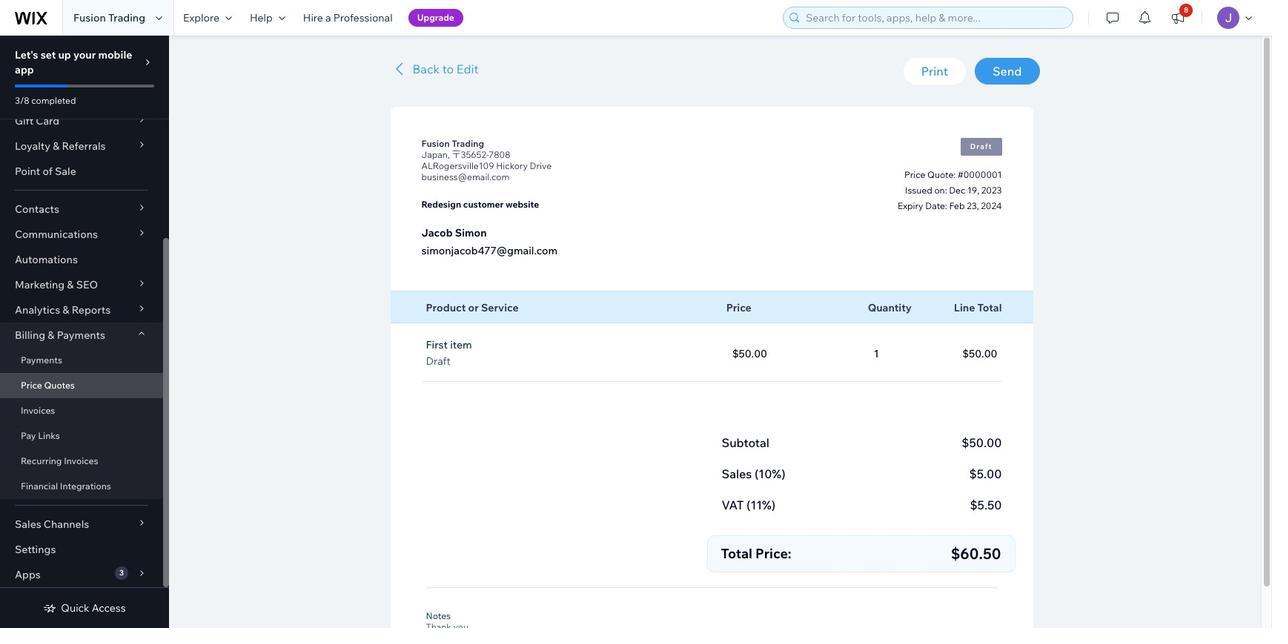 Task type: locate. For each thing, give the bounding box(es) containing it.
2 vertical spatial price
[[21, 380, 42, 391]]

subtotal
[[722, 435, 770, 450]]

0 horizontal spatial sales
[[15, 518, 41, 531]]

trading inside fusion trading japan, 〒35652-7808 alrogersville109 hickory drive business@email.com
[[452, 138, 484, 149]]

$5.00
[[970, 467, 1002, 481]]

hire a professional link
[[294, 0, 402, 36]]

0 horizontal spatial fusion
[[73, 11, 106, 24]]

settings link
[[0, 537, 163, 562]]

communications button
[[0, 222, 163, 247]]

price for price quotes
[[21, 380, 42, 391]]

quote:
[[928, 169, 956, 180]]

loyalty & referrals
[[15, 139, 106, 153]]

0 horizontal spatial trading
[[108, 11, 145, 24]]

0 vertical spatial price
[[905, 169, 926, 180]]

1 horizontal spatial invoices
[[64, 455, 98, 467]]

0 vertical spatial fusion
[[73, 11, 106, 24]]

back to edit
[[413, 62, 479, 76]]

feb
[[950, 200, 965, 211]]

1 vertical spatial trading
[[452, 138, 484, 149]]

invoices
[[21, 405, 55, 416], [64, 455, 98, 467]]

0 horizontal spatial draft
[[426, 355, 451, 368]]

1 horizontal spatial price
[[727, 301, 752, 314]]

1 horizontal spatial trading
[[452, 138, 484, 149]]

(10%)
[[755, 467, 786, 481]]

price
[[905, 169, 926, 180], [727, 301, 752, 314], [21, 380, 42, 391]]

print button
[[904, 58, 966, 85]]

0 vertical spatial sales
[[722, 467, 752, 481]]

total price:
[[721, 545, 792, 562]]

simonjacob477@gmail.com
[[422, 244, 558, 257]]

loyalty & referrals button
[[0, 134, 163, 159]]

sales up vat
[[722, 467, 752, 481]]

1 vertical spatial price
[[727, 301, 752, 314]]

& left the seo on the left top of page
[[67, 278, 74, 291]]

& for marketing
[[67, 278, 74, 291]]

draft down first
[[426, 355, 451, 368]]

&
[[53, 139, 60, 153], [67, 278, 74, 291], [63, 303, 69, 317], [48, 329, 55, 342]]

fusion inside fusion trading japan, 〒35652-7808 alrogersville109 hickory drive business@email.com
[[422, 138, 450, 149]]

total left 'price:'
[[721, 545, 753, 562]]

product or service
[[426, 301, 519, 314]]

total right line
[[978, 301, 1002, 314]]

print
[[922, 64, 949, 79]]

& for billing
[[48, 329, 55, 342]]

& inside dropdown button
[[63, 303, 69, 317]]

recurring
[[21, 455, 62, 467]]

0 horizontal spatial total
[[721, 545, 753, 562]]

billing & payments
[[15, 329, 105, 342]]

1 horizontal spatial fusion
[[422, 138, 450, 149]]

0 vertical spatial invoices
[[21, 405, 55, 416]]

1 vertical spatial fusion
[[422, 138, 450, 149]]

recurring invoices
[[21, 455, 98, 467]]

& inside 'dropdown button'
[[67, 278, 74, 291]]

invoices up pay links
[[21, 405, 55, 416]]

financial integrations
[[21, 481, 111, 492]]

website
[[506, 199, 539, 210]]

apps
[[15, 568, 41, 582]]

quantity
[[868, 301, 912, 314]]

0 vertical spatial total
[[978, 301, 1002, 314]]

1 horizontal spatial draft
[[971, 142, 993, 151]]

0 vertical spatial payments
[[57, 329, 105, 342]]

sales inside 'dropdown button'
[[15, 518, 41, 531]]

alrogersville109
[[422, 160, 494, 171]]

invoices down 'pay links' link
[[64, 455, 98, 467]]

price inside price quote: #0000001 issued on: dec 19, 2023 expiry date: feb 23, 2024
[[905, 169, 926, 180]]

gift card
[[15, 114, 59, 128]]

payments down analytics & reports dropdown button
[[57, 329, 105, 342]]

& left reports
[[63, 303, 69, 317]]

point of sale
[[15, 165, 76, 178]]

Search for tools, apps, help & more... field
[[802, 7, 1069, 28]]

customer
[[463, 199, 504, 210]]

fusion
[[73, 11, 106, 24], [422, 138, 450, 149]]

redesign customer website
[[422, 199, 539, 210]]

0 horizontal spatial price
[[21, 380, 42, 391]]

marketing & seo button
[[0, 272, 163, 297]]

price for price quote: #0000001 issued on: dec 19, 2023 expiry date: feb 23, 2024
[[905, 169, 926, 180]]

or
[[468, 301, 479, 314]]

1 vertical spatial draft
[[426, 355, 451, 368]]

fusion up the your at left top
[[73, 11, 106, 24]]

0 horizontal spatial invoices
[[21, 405, 55, 416]]

hickory
[[496, 160, 528, 171]]

marketing
[[15, 278, 65, 291]]

pay
[[21, 430, 36, 441]]

a
[[326, 11, 331, 24]]

price for price
[[727, 301, 752, 314]]

fusion for fusion trading
[[73, 11, 106, 24]]

0 vertical spatial trading
[[108, 11, 145, 24]]

completed
[[31, 95, 76, 106]]

19,
[[968, 185, 980, 196]]

payments up price quotes at bottom
[[21, 355, 62, 366]]

1 vertical spatial sales
[[15, 518, 41, 531]]

settings
[[15, 543, 56, 556]]

draft up '#0000001'
[[971, 142, 993, 151]]

issued
[[906, 185, 933, 196]]

& right loyalty
[[53, 139, 60, 153]]

sales for sales (10%)
[[722, 467, 752, 481]]

trading up alrogersville109
[[452, 138, 484, 149]]

sales up settings
[[15, 518, 41, 531]]

1 horizontal spatial sales
[[722, 467, 752, 481]]

help button
[[241, 0, 294, 36]]

redesign
[[422, 199, 461, 210]]

let's
[[15, 48, 38, 62]]

price inside price quotes link
[[21, 380, 42, 391]]

2024
[[982, 200, 1002, 211]]

automations
[[15, 253, 78, 266]]

trading
[[108, 11, 145, 24], [452, 138, 484, 149]]

mobile
[[98, 48, 132, 62]]

$60.50
[[951, 544, 1002, 563]]

fusion up alrogersville109
[[422, 138, 450, 149]]

#0000001
[[958, 169, 1002, 180]]

contacts button
[[0, 197, 163, 222]]

billing & payments button
[[0, 323, 163, 348]]

gift card button
[[0, 108, 163, 134]]

2 horizontal spatial price
[[905, 169, 926, 180]]

analytics & reports button
[[0, 297, 163, 323]]

& right billing
[[48, 329, 55, 342]]

trading up mobile at the left top
[[108, 11, 145, 24]]



Task type: vqa. For each thing, say whether or not it's contained in the screenshot.
recurring
yes



Task type: describe. For each thing, give the bounding box(es) containing it.
7808
[[489, 149, 511, 160]]

line
[[954, 301, 976, 314]]

pay links link
[[0, 424, 163, 449]]

notes
[[426, 610, 451, 622]]

& for analytics
[[63, 303, 69, 317]]

links
[[38, 430, 60, 441]]

first item draft
[[426, 338, 472, 368]]

expiry
[[898, 200, 924, 211]]

hire a professional
[[303, 11, 393, 24]]

payments inside popup button
[[57, 329, 105, 342]]

& for loyalty
[[53, 139, 60, 153]]

marketing & seo
[[15, 278, 98, 291]]

1 vertical spatial payments
[[21, 355, 62, 366]]

on:
[[935, 185, 948, 196]]

draft inside first item draft
[[426, 355, 451, 368]]

billing
[[15, 329, 45, 342]]

dec
[[950, 185, 966, 196]]

1
[[874, 347, 879, 360]]

drive
[[530, 160, 552, 171]]

professional
[[334, 11, 393, 24]]

0 vertical spatial draft
[[971, 142, 993, 151]]

sale
[[55, 165, 76, 178]]

fusion for fusion trading japan, 〒35652-7808 alrogersville109 hickory drive business@email.com
[[422, 138, 450, 149]]

product
[[426, 301, 466, 314]]

of
[[43, 165, 53, 178]]

send
[[993, 64, 1022, 79]]

item
[[450, 338, 472, 352]]

trading for fusion trading
[[108, 11, 145, 24]]

automations link
[[0, 247, 163, 272]]

seo
[[76, 278, 98, 291]]

business@email.com
[[422, 171, 510, 182]]

quotes
[[44, 380, 75, 391]]

loyalty
[[15, 139, 50, 153]]

edit
[[457, 62, 479, 76]]

$5.50
[[970, 498, 1002, 513]]

〒35652-
[[452, 149, 489, 160]]

analytics & reports
[[15, 303, 111, 317]]

price:
[[756, 545, 792, 562]]

quick access button
[[43, 602, 126, 615]]

card
[[36, 114, 59, 128]]

sales for sales channels
[[15, 518, 41, 531]]

upgrade
[[417, 12, 455, 23]]

referrals
[[62, 139, 106, 153]]

price quotes
[[21, 380, 75, 391]]

2023
[[982, 185, 1002, 196]]

quick
[[61, 602, 90, 615]]

fusion trading
[[73, 11, 145, 24]]

23,
[[967, 200, 980, 211]]

line total
[[954, 301, 1002, 314]]

access
[[92, 602, 126, 615]]

your
[[73, 48, 96, 62]]

pay links
[[21, 430, 60, 441]]

first
[[426, 338, 448, 352]]

invoices link
[[0, 398, 163, 424]]

sidebar element
[[0, 0, 169, 628]]

let's set up your mobile app
[[15, 48, 132, 76]]

service
[[481, 301, 519, 314]]

quick access
[[61, 602, 126, 615]]

simon
[[455, 226, 487, 240]]

integrations
[[60, 481, 111, 492]]

price quote: #0000001 issued on: dec 19, 2023 expiry date: feb 23, 2024
[[898, 169, 1002, 211]]

1 horizontal spatial total
[[978, 301, 1002, 314]]

8 button
[[1162, 0, 1195, 36]]

set
[[41, 48, 56, 62]]

payments link
[[0, 348, 163, 373]]

communications
[[15, 228, 98, 241]]

back
[[413, 62, 440, 76]]

jacob simon simonjacob477@gmail.com
[[422, 226, 558, 257]]

1 vertical spatial total
[[721, 545, 753, 562]]

fusion trading japan, 〒35652-7808 alrogersville109 hickory drive business@email.com
[[422, 138, 552, 182]]

sales channels
[[15, 518, 89, 531]]

recurring invoices link
[[0, 449, 163, 474]]

analytics
[[15, 303, 60, 317]]

point of sale link
[[0, 159, 163, 184]]

help
[[250, 11, 273, 24]]

app
[[15, 63, 34, 76]]

1 vertical spatial invoices
[[64, 455, 98, 467]]

vat
[[722, 498, 744, 513]]

financial
[[21, 481, 58, 492]]

contacts
[[15, 202, 59, 216]]

3/8 completed
[[15, 95, 76, 106]]

trading for fusion trading japan, 〒35652-7808 alrogersville109 hickory drive business@email.com
[[452, 138, 484, 149]]

point
[[15, 165, 40, 178]]

3
[[119, 568, 124, 578]]

explore
[[183, 11, 220, 24]]

(11%)
[[747, 498, 776, 513]]

gift
[[15, 114, 33, 128]]



